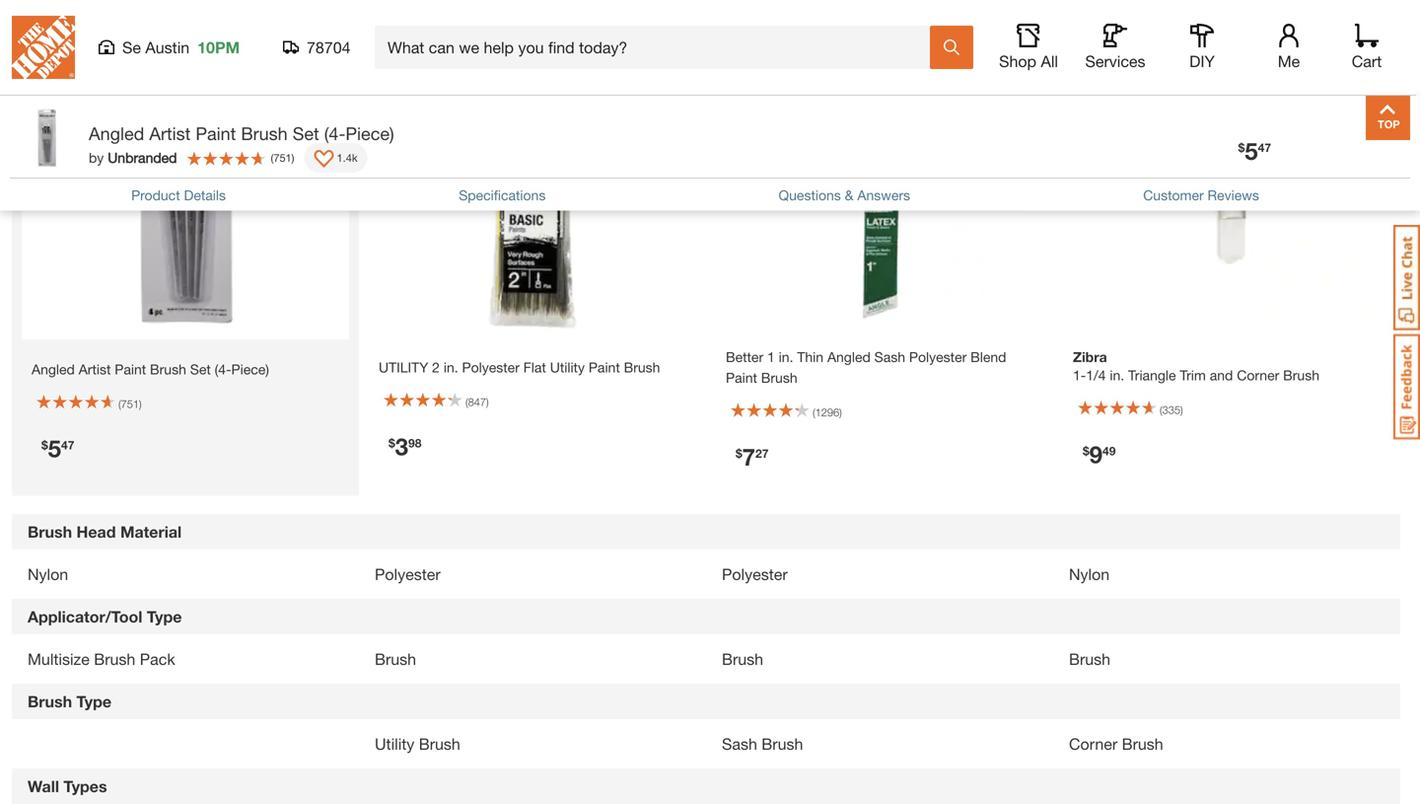 Task type: vqa. For each thing, say whether or not it's contained in the screenshot.
the topmost Living
no



Task type: locate. For each thing, give the bounding box(es) containing it.
questions & answers
[[779, 187, 911, 203]]

polyester
[[910, 349, 967, 365], [462, 359, 520, 376], [375, 565, 441, 584], [722, 565, 788, 584]]

1 horizontal spatial ( 751 )
[[271, 151, 295, 164]]

7
[[743, 443, 756, 471]]

0 vertical spatial angled
[[89, 123, 144, 144]]

trim
[[1180, 367, 1207, 384]]

3
[[395, 432, 409, 461]]

1 horizontal spatial type
[[147, 608, 182, 626]]

47 up brush head material
[[61, 438, 74, 452]]

angled up by unbranded
[[89, 123, 144, 144]]

1 vertical spatial angled
[[828, 349, 871, 365]]

questions & answers button
[[779, 185, 911, 206], [779, 185, 911, 206]]

shop all button
[[998, 24, 1061, 71]]

) for 9
[[1181, 404, 1184, 417]]

type
[[147, 608, 182, 626], [76, 692, 112, 711]]

angled
[[89, 123, 144, 144], [828, 349, 871, 365]]

corner
[[1238, 367, 1280, 384], [1070, 735, 1118, 754]]

$
[[1239, 141, 1246, 154], [389, 436, 395, 450], [41, 438, 48, 452], [1083, 444, 1090, 458], [736, 447, 743, 460]]

better 1 in. thin angled sash polyester blend paint brush link
[[726, 349, 1007, 386]]

47 up reviews
[[1259, 141, 1272, 154]]

cart link
[[1346, 24, 1389, 71]]

unbranded
[[108, 149, 177, 166]]

1 horizontal spatial utility
[[550, 359, 585, 376]]

47
[[1259, 141, 1272, 154], [61, 438, 74, 452]]

1 vertical spatial type
[[76, 692, 112, 711]]

( 847 )
[[466, 396, 489, 409]]

( for 3
[[466, 396, 468, 409]]

0 horizontal spatial sash
[[722, 735, 758, 754]]

5 up brush head material
[[48, 434, 61, 462]]

se
[[122, 38, 141, 57]]

shop
[[1000, 52, 1037, 71]]

1 vertical spatial 47
[[61, 438, 74, 452]]

$ 5 47
[[1239, 137, 1272, 165], [41, 434, 74, 462]]

sash
[[875, 349, 906, 365], [722, 735, 758, 754]]

me button
[[1258, 24, 1321, 71]]

angled inside better 1 in. thin angled sash polyester blend paint brush
[[828, 349, 871, 365]]

1 vertical spatial 5
[[48, 434, 61, 462]]

$ inside $ 9 49
[[1083, 444, 1090, 458]]

type down multisize brush pack
[[76, 692, 112, 711]]

in.
[[779, 349, 794, 365], [444, 359, 458, 376], [1110, 367, 1125, 384]]

$ 5 47 up brush head material
[[41, 434, 74, 462]]

top button
[[1367, 96, 1411, 140]]

product details button
[[131, 185, 226, 206], [131, 185, 226, 206]]

paint right artist
[[196, 123, 236, 144]]

utility 2 in. polyester flat utility paint brush
[[379, 359, 661, 376]]

$ 7 27
[[736, 443, 769, 471]]

angled right thin
[[828, 349, 871, 365]]

1 vertical spatial ( 751 )
[[118, 397, 142, 410]]

zibra 1-1/4 in. triangle trim and corner brush
[[1074, 349, 1320, 384]]

customer reviews
[[1144, 187, 1260, 203]]

0 horizontal spatial in.
[[444, 359, 458, 376]]

utility brush
[[375, 735, 461, 754]]

$ inside $ 7 27
[[736, 447, 743, 460]]

reviews
[[1208, 187, 1260, 203]]

1 horizontal spatial angled
[[828, 349, 871, 365]]

paint right flat
[[589, 359, 620, 376]]

brush
[[241, 123, 288, 144], [624, 359, 661, 376], [1284, 367, 1320, 384], [762, 370, 798, 386], [28, 523, 72, 541], [94, 650, 136, 669], [375, 650, 416, 669], [722, 650, 764, 669], [1070, 650, 1111, 669], [28, 692, 72, 711], [419, 735, 461, 754], [762, 735, 804, 754], [1122, 735, 1164, 754]]

1/4
[[1087, 367, 1107, 384]]

sash brush
[[722, 735, 804, 754]]

2 horizontal spatial in.
[[1110, 367, 1125, 384]]

0 vertical spatial ( 751 )
[[271, 151, 295, 164]]

sash inside better 1 in. thin angled sash polyester blend paint brush
[[875, 349, 906, 365]]

(
[[271, 151, 274, 164], [466, 396, 468, 409], [118, 397, 121, 410], [1160, 404, 1163, 417], [813, 406, 816, 419]]

specifications button
[[459, 185, 546, 206], [459, 185, 546, 206]]

brush inside zibra 1-1/4 in. triangle trim and corner brush
[[1284, 367, 1320, 384]]

847
[[468, 396, 486, 409]]

in. right 2
[[444, 359, 458, 376]]

1 vertical spatial utility
[[375, 735, 415, 754]]

5
[[1246, 137, 1259, 165], [48, 434, 61, 462]]

1 horizontal spatial 5
[[1246, 137, 1259, 165]]

utility 2 in. polyester flat utility paint brush image
[[369, 10, 697, 338]]

1 horizontal spatial 47
[[1259, 141, 1272, 154]]

( for 9
[[1160, 404, 1163, 417]]

1 horizontal spatial in.
[[779, 349, 794, 365]]

better 1 in. thin angled sash polyester blend paint brush
[[726, 349, 1007, 386]]

angled artist paint brush set (4-piece)
[[89, 123, 394, 144]]

1-
[[1074, 367, 1087, 384]]

0 horizontal spatial $ 5 47
[[41, 434, 74, 462]]

0 horizontal spatial nylon
[[28, 565, 68, 584]]

1 horizontal spatial $ 5 47
[[1239, 137, 1272, 165]]

answers
[[858, 187, 911, 203]]

1 horizontal spatial 751
[[274, 151, 292, 164]]

1 horizontal spatial sash
[[875, 349, 906, 365]]

9
[[1090, 440, 1103, 468]]

0 vertical spatial sash
[[875, 349, 906, 365]]

$ 5 47 up reviews
[[1239, 137, 1272, 165]]

feedback link image
[[1394, 334, 1421, 440]]

)
[[292, 151, 295, 164], [486, 396, 489, 409], [139, 397, 142, 410], [1181, 404, 1184, 417], [840, 406, 842, 419]]

paint
[[196, 123, 236, 144], [589, 359, 620, 376], [726, 370, 758, 386]]

0 horizontal spatial type
[[76, 692, 112, 711]]

2 nylon from the left
[[1070, 565, 1110, 584]]

0 horizontal spatial 751
[[121, 397, 139, 410]]

in. inside zibra 1-1/4 in. triangle trim and corner brush
[[1110, 367, 1125, 384]]

customer reviews button
[[1144, 185, 1260, 206], [1144, 185, 1260, 206]]

type for brush type
[[76, 692, 112, 711]]

piece)
[[346, 123, 394, 144]]

49
[[1103, 444, 1116, 458]]

in. inside better 1 in. thin angled sash polyester blend paint brush
[[779, 349, 794, 365]]

98
[[409, 436, 422, 450]]

0 horizontal spatial 47
[[61, 438, 74, 452]]

1 horizontal spatial nylon
[[1070, 565, 1110, 584]]

1 nylon from the left
[[28, 565, 68, 584]]

0 horizontal spatial corner
[[1070, 735, 1118, 754]]

type for applicator/tool type
[[147, 608, 182, 626]]

all
[[1041, 52, 1059, 71]]

utility 2 in. polyester flat utility paint brush link
[[379, 359, 661, 376]]

artist
[[149, 123, 191, 144]]

1 horizontal spatial corner
[[1238, 367, 1280, 384]]

applicator/tool
[[28, 608, 142, 626]]

0 vertical spatial corner
[[1238, 367, 1280, 384]]

triangle
[[1129, 367, 1177, 384]]

5 up reviews
[[1246, 137, 1259, 165]]

paint down better
[[726, 370, 758, 386]]

austin
[[145, 38, 190, 57]]

( 751 )
[[271, 151, 295, 164], [118, 397, 142, 410]]

751
[[274, 151, 292, 164], [121, 397, 139, 410]]

multisize
[[28, 650, 90, 669]]

diy button
[[1171, 24, 1234, 71]]

product details
[[131, 187, 226, 203]]

type up pack
[[147, 608, 182, 626]]

in. right the 1/4
[[1110, 367, 1125, 384]]

utility
[[550, 359, 585, 376], [375, 735, 415, 754]]

0 vertical spatial type
[[147, 608, 182, 626]]

$ inside $ 3 98
[[389, 436, 395, 450]]

1 vertical spatial $ 5 47
[[41, 434, 74, 462]]

( for 5
[[118, 397, 121, 410]]

flat
[[524, 359, 546, 376]]

brush head material
[[28, 523, 182, 541]]

in. right the 1
[[779, 349, 794, 365]]

0 horizontal spatial utility
[[375, 735, 415, 754]]

78704
[[307, 38, 351, 57]]

1 vertical spatial sash
[[722, 735, 758, 754]]

2 horizontal spatial paint
[[726, 370, 758, 386]]

What can we help you find today? search field
[[388, 27, 929, 68]]

( for 7
[[813, 406, 816, 419]]

(4-
[[324, 123, 346, 144]]

$ 9 49
[[1083, 440, 1116, 468]]

0 horizontal spatial ( 751 )
[[118, 397, 142, 410]]



Task type: describe. For each thing, give the bounding box(es) containing it.
customer
[[1144, 187, 1204, 203]]

( 335 )
[[1160, 404, 1184, 417]]

multisize brush pack
[[28, 650, 175, 669]]

better
[[726, 349, 764, 365]]

0 vertical spatial $ 5 47
[[1239, 137, 1272, 165]]

&
[[845, 187, 854, 203]]

and
[[1210, 367, 1234, 384]]

2
[[432, 359, 440, 376]]

services button
[[1084, 24, 1148, 71]]

display image
[[314, 150, 334, 170]]

diy
[[1190, 52, 1216, 71]]

specifications
[[459, 187, 546, 203]]

0 horizontal spatial 5
[[48, 434, 61, 462]]

types
[[64, 777, 107, 796]]

zibra
[[1074, 349, 1108, 365]]

0 vertical spatial 751
[[274, 151, 292, 164]]

78704 button
[[283, 37, 351, 57]]

0 horizontal spatial angled
[[89, 123, 144, 144]]

material
[[120, 523, 182, 541]]

questions
[[779, 187, 841, 203]]

details
[[184, 187, 226, 203]]

$ 3 98
[[389, 432, 422, 461]]

wall
[[28, 777, 59, 796]]

brush inside better 1 in. thin angled sash polyester blend paint brush
[[762, 370, 798, 386]]

se austin 10pm
[[122, 38, 240, 57]]

1
[[768, 349, 775, 365]]

product image image
[[15, 106, 79, 170]]

thin
[[798, 349, 824, 365]]

1 vertical spatial corner
[[1070, 735, 1118, 754]]

head
[[76, 523, 116, 541]]

applicator/tool type
[[28, 608, 182, 626]]

polyester inside better 1 in. thin angled sash polyester blend paint brush
[[910, 349, 967, 365]]

corner inside zibra 1-1/4 in. triangle trim and corner brush
[[1238, 367, 1280, 384]]

set
[[293, 123, 319, 144]]

$ for ( 751 )
[[41, 438, 48, 452]]

1.4k button
[[304, 143, 368, 173]]

cart
[[1353, 52, 1383, 71]]

) for 7
[[840, 406, 842, 419]]

( 1296 )
[[813, 406, 842, 419]]

blend
[[971, 349, 1007, 365]]

in. for 3
[[444, 359, 458, 376]]

) for 3
[[486, 396, 489, 409]]

by
[[89, 149, 104, 166]]

paint inside better 1 in. thin angled sash polyester blend paint brush
[[726, 370, 758, 386]]

27
[[756, 447, 769, 460]]

0 horizontal spatial paint
[[196, 123, 236, 144]]

1296
[[816, 406, 840, 419]]

in. for 7
[[779, 349, 794, 365]]

$ for ( 335 )
[[1083, 444, 1090, 458]]

$ for ( 1296 )
[[736, 447, 743, 460]]

product
[[131, 187, 180, 203]]

better 1 in. thin angled sash polyester blend paint brush image
[[716, 0, 1044, 327]]

335
[[1163, 404, 1181, 417]]

by unbranded
[[89, 149, 177, 166]]

utility
[[379, 359, 429, 376]]

brush type
[[28, 692, 112, 711]]

1 horizontal spatial paint
[[589, 359, 620, 376]]

wall types
[[28, 777, 107, 796]]

1-1/4 in. triangle trim and corner brush image
[[1064, 2, 1391, 330]]

) for 5
[[139, 397, 142, 410]]

0 vertical spatial 5
[[1246, 137, 1259, 165]]

1.4k
[[337, 151, 358, 164]]

me
[[1279, 52, 1301, 71]]

corner brush
[[1070, 735, 1164, 754]]

services
[[1086, 52, 1146, 71]]

shop all
[[1000, 52, 1059, 71]]

$ for ( 847 )
[[389, 436, 395, 450]]

1 vertical spatial 751
[[121, 397, 139, 410]]

pack
[[140, 650, 175, 669]]

live chat image
[[1394, 225, 1421, 331]]

0 vertical spatial utility
[[550, 359, 585, 376]]

10pm
[[198, 38, 240, 57]]

the home depot logo image
[[12, 16, 75, 79]]

0 vertical spatial 47
[[1259, 141, 1272, 154]]



